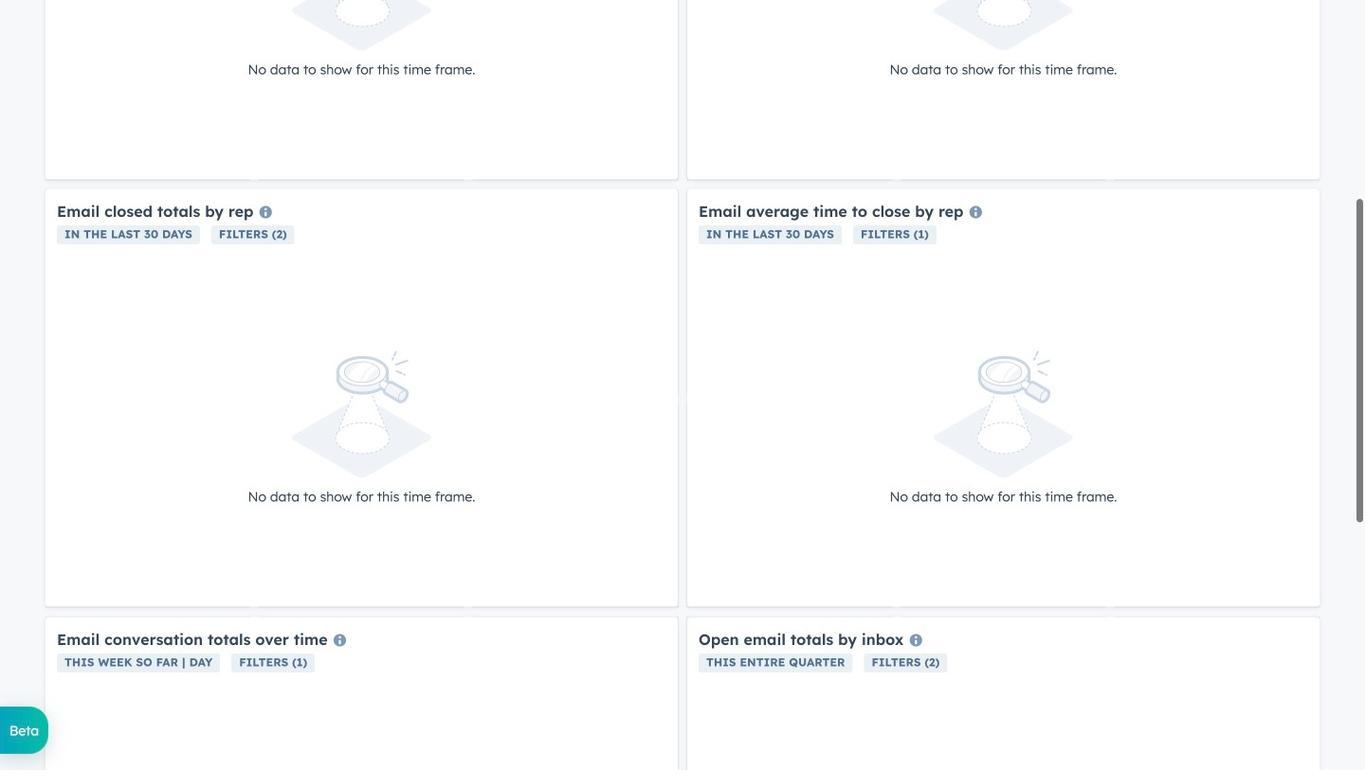Task type: describe. For each thing, give the bounding box(es) containing it.
email average time to close by rep element
[[687, 189, 1320, 607]]

email closed totals by rep element
[[46, 189, 678, 607]]



Task type: locate. For each thing, give the bounding box(es) containing it.
email conversation totals over time element
[[46, 618, 678, 771]]

open email totals by inbox element
[[687, 618, 1320, 771]]



Task type: vqa. For each thing, say whether or not it's contained in the screenshot.
Email closed totals by rep element
yes



